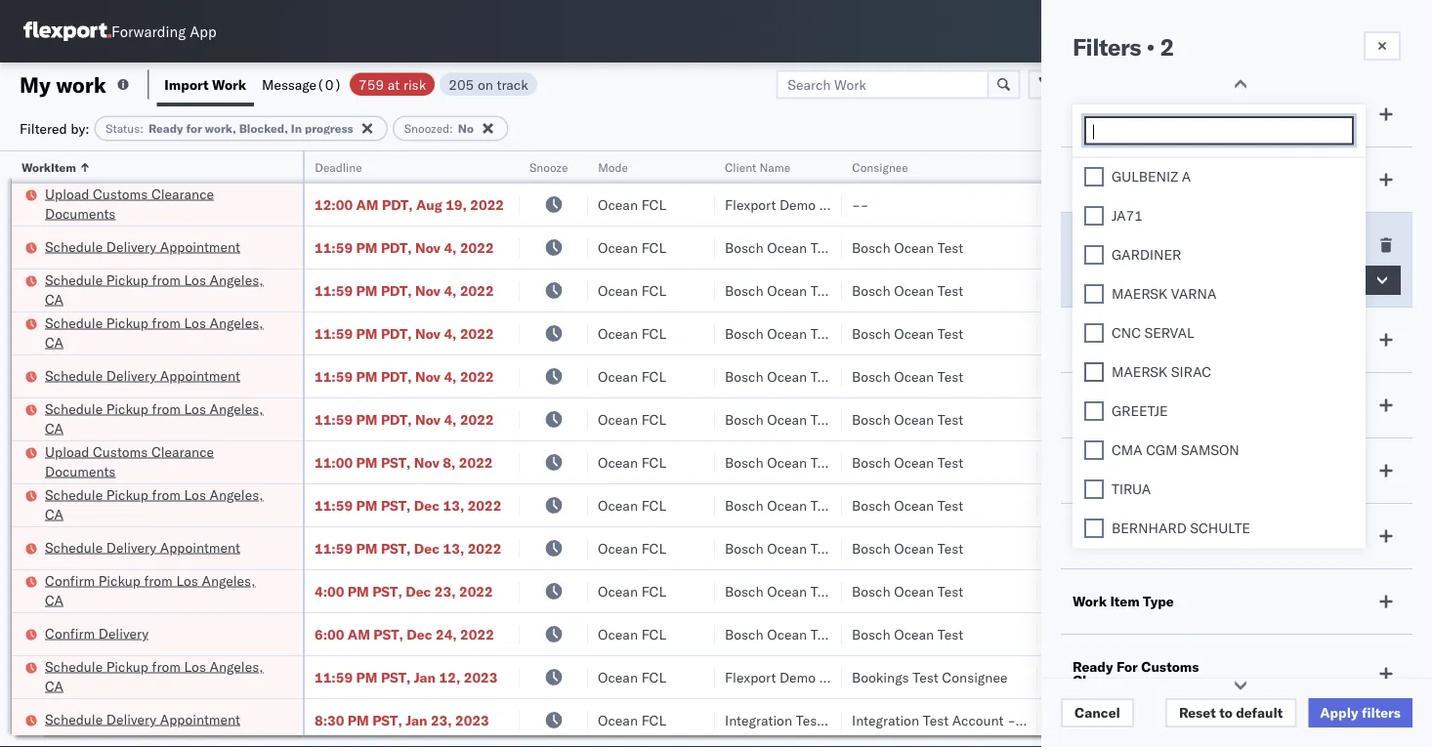 Task type: locate. For each thing, give the bounding box(es) containing it.
flex-1889466 down operator on the bottom right of page
[[1079, 583, 1180, 600]]

pickup for 4th schedule pickup from los angeles, ca button
[[106, 486, 148, 503]]

1 horizontal spatial :
[[450, 121, 453, 136]]

los inside confirm pickup from los angeles, ca
[[176, 572, 198, 589]]

4 schedule delivery appointment from the top
[[45, 711, 240, 728]]

customs
[[93, 185, 148, 202], [93, 443, 148, 460], [1142, 659, 1199, 676]]

numb
[[1402, 160, 1432, 174]]

lagerfeld
[[1048, 712, 1106, 729]]

appointment for schedule delivery appointment link related to 4th schedule delivery appointment button from the bottom
[[160, 238, 240, 255]]

1 vertical spatial upload
[[45, 443, 89, 460]]

2130387
[[1121, 712, 1180, 729]]

name right client
[[760, 160, 791, 174]]

0 vertical spatial flexport demo consignee
[[725, 196, 885, 213]]

schedule delivery appointment for schedule delivery appointment link corresponding to 3rd schedule delivery appointment button from the bottom of the page
[[45, 367, 240, 384]]

6 hlxu6269489, from the top
[[1308, 453, 1408, 470]]

0 vertical spatial deadline
[[315, 160, 362, 174]]

4 ceau7522281, from the top
[[1204, 367, 1304, 385]]

pst, up 6:00 am pst, dec 24, 2022
[[372, 583, 402, 600]]

bookings test consignee
[[852, 669, 1008, 686]]

maersk for maersk varna
[[1112, 286, 1168, 303]]

3 hlx from the top
[[1411, 324, 1432, 342]]

snooze
[[530, 160, 568, 174]]

lhuu7894563, uetu5238478
[[1204, 496, 1403, 513], [1204, 539, 1403, 556], [1204, 582, 1403, 599], [1204, 625, 1403, 642]]

1 schedule delivery appointment button from the top
[[45, 237, 240, 258]]

filters • 2
[[1073, 32, 1174, 62]]

4 test123456 from the top
[[1331, 368, 1413, 385]]

1 vertical spatial 23,
[[431, 712, 452, 729]]

2023 down 12,
[[455, 712, 489, 729]]

jan for 23,
[[406, 712, 427, 729]]

11:59 pm pst, dec 13, 2022 down 11:00 pm pst, nov 8, 2022
[[315, 497, 502, 514]]

integration
[[852, 712, 919, 729]]

name up 1660288
[[1145, 171, 1183, 188]]

1 vertical spatial upload customs clearance documents button
[[45, 442, 278, 483]]

4 ocean fcl from the top
[[598, 325, 666, 342]]

schedule delivery appointment for schedule delivery appointment link associated with 4th schedule delivery appointment button from the top of the page
[[45, 711, 240, 728]]

1889466
[[1121, 497, 1180, 514], [1121, 540, 1180, 557], [1121, 583, 1180, 600], [1121, 626, 1180, 643]]

delivery for 3rd schedule delivery appointment button from the top
[[106, 539, 156, 556]]

flex-
[[1079, 196, 1121, 213], [1079, 239, 1121, 256], [1079, 282, 1121, 299], [1079, 325, 1121, 342], [1079, 368, 1121, 385], [1079, 411, 1121, 428], [1079, 454, 1121, 471], [1079, 497, 1121, 514], [1079, 540, 1121, 557], [1079, 583, 1121, 600], [1079, 626, 1121, 643], [1079, 669, 1121, 686], [1079, 712, 1121, 729]]

1 vertical spatial maersk
[[1112, 364, 1168, 381]]

0 vertical spatial upload
[[45, 185, 89, 202]]

7 flex- from the top
[[1079, 454, 1121, 471]]

customs for 12:00 am pdt, aug 19, 2022
[[93, 185, 148, 202]]

1 lhuu7894563, from the top
[[1204, 496, 1305, 513]]

aug
[[416, 196, 442, 213]]

pst, down "4:00 pm pst, dec 23, 2022"
[[374, 626, 403, 643]]

0 vertical spatial 13,
[[443, 497, 464, 514]]

dec up "4:00 pm pst, dec 23, 2022"
[[414, 540, 440, 557]]

12 ocean fcl from the top
[[598, 669, 666, 686]]

8 11:59 from the top
[[315, 669, 353, 686]]

deadline up cma
[[1073, 397, 1131, 414]]

snoozed
[[404, 121, 450, 136]]

10 fcl from the top
[[642, 583, 666, 600]]

3 schedule delivery appointment from the top
[[45, 539, 240, 556]]

resize handle column header
[[279, 151, 303, 748], [496, 151, 520, 748], [565, 151, 588, 748], [692, 151, 715, 748], [819, 151, 842, 748], [1014, 151, 1038, 748], [1171, 151, 1194, 748], [1298, 151, 1321, 748], [1397, 151, 1421, 748]]

3 appointment from the top
[[160, 539, 240, 556]]

vessel name
[[1073, 236, 1157, 254]]

: up workitem button at the left top
[[140, 121, 144, 136]]

pst, left 8,
[[381, 454, 411, 471]]

schedule delivery appointment
[[45, 238, 240, 255], [45, 367, 240, 384], [45, 539, 240, 556], [45, 711, 240, 728]]

flexport demo consignee for bookings
[[725, 669, 885, 686]]

1846748 up cgm
[[1121, 411, 1180, 428]]

9 ocean fcl from the top
[[598, 540, 666, 557]]

2023 for 8:30 pm pst, jan 23, 2023
[[455, 712, 489, 729]]

None checkbox
[[1085, 246, 1104, 265], [1085, 285, 1104, 304], [1085, 363, 1104, 383], [1085, 480, 1104, 500], [1085, 246, 1104, 265], [1085, 285, 1104, 304], [1085, 363, 1104, 383], [1085, 480, 1104, 500]]

confirm down confirm pickup from los angeles, ca
[[45, 625, 95, 642]]

1 : from the left
[[140, 121, 144, 136]]

upload customs clearance documents for 12:00 am pdt, aug 19, 2022
[[45, 185, 214, 222]]

ca for 5th schedule pickup from los angeles, ca link from the bottom
[[45, 291, 63, 308]]

9 resize handle column header from the left
[[1397, 151, 1421, 748]]

demo
[[780, 196, 816, 213], [780, 669, 816, 686]]

pickup for 4th schedule pickup from los angeles, ca button from the bottom of the page
[[106, 314, 148, 331]]

date up sirac
[[1182, 331, 1213, 348]]

0 vertical spatial 23,
[[435, 583, 456, 600]]

1846748 up greetje at right bottom
[[1121, 368, 1180, 385]]

schedule pickup from los angeles, ca for 5th schedule pickup from los angeles, ca link from the bottom
[[45, 271, 263, 308]]

work
[[212, 76, 246, 93], [1073, 593, 1107, 610]]

ocean fcl for confirm pickup from los angeles, ca link
[[598, 583, 666, 600]]

1 vertical spatial confirm
[[45, 625, 95, 642]]

name inside "button"
[[760, 160, 791, 174]]

1 1889466 from the top
[[1121, 497, 1180, 514]]

cnc serval
[[1112, 325, 1195, 342]]

1 vertical spatial ready
[[1073, 659, 1113, 676]]

5 test123456 from the top
[[1331, 411, 1413, 428]]

from for fourth schedule pickup from los angeles, ca link from the top
[[152, 486, 181, 503]]

2 vertical spatial customs
[[1142, 659, 1199, 676]]

ca
[[45, 291, 63, 308], [45, 334, 63, 351], [45, 420, 63, 437], [45, 506, 63, 523], [45, 592, 63, 609], [45, 678, 63, 695]]

None checkbox
[[1085, 168, 1104, 187], [1085, 207, 1104, 226], [1085, 324, 1104, 343], [1085, 402, 1104, 422], [1085, 441, 1104, 461], [1085, 519, 1104, 539], [1085, 168, 1104, 187], [1085, 207, 1104, 226], [1085, 324, 1104, 343], [1085, 402, 1104, 422], [1085, 441, 1104, 461], [1085, 519, 1104, 539]]

0 horizontal spatial work
[[212, 76, 246, 93]]

5 schedule pickup from los angeles, ca from the top
[[45, 658, 263, 695]]

7 fcl from the top
[[642, 454, 666, 471]]

flexport demo consignee down client name "button"
[[725, 196, 885, 213]]

0 vertical spatial upload customs clearance documents
[[45, 185, 214, 222]]

7 ocean fcl from the top
[[598, 454, 666, 471]]

1 vertical spatial 2023
[[455, 712, 489, 729]]

8 ocean fcl from the top
[[598, 497, 666, 514]]

appointment for schedule delivery appointment link corresponding to 3rd schedule delivery appointment button from the bottom of the page
[[160, 367, 240, 384]]

1 horizontal spatial work
[[1073, 593, 1107, 610]]

: for snoozed
[[450, 121, 453, 136]]

workitem
[[21, 160, 76, 174]]

schedule pickup from los angeles, ca for third schedule pickup from los angeles, ca link from the bottom of the page
[[45, 400, 263, 437]]

1 schedule from the top
[[45, 238, 103, 255]]

ocean fcl for fourth schedule pickup from los angeles, ca link from the top
[[598, 497, 666, 514]]

1 vertical spatial upload customs clearance documents link
[[45, 442, 278, 481]]

pickup for third schedule pickup from los angeles, ca button from the bottom
[[106, 400, 148, 417]]

los for 'confirm pickup from los angeles, ca' button
[[176, 572, 198, 589]]

ca inside confirm pickup from los angeles, ca
[[45, 592, 63, 609]]

ca for second schedule pickup from los angeles, ca link from the top of the page
[[45, 334, 63, 351]]

2 flexport from the top
[[725, 669, 776, 686]]

angeles, inside confirm pickup from los angeles, ca
[[202, 572, 255, 589]]

1 11:59 pm pst, dec 13, 2022 from the top
[[315, 497, 502, 514]]

0 vertical spatial upload customs clearance documents button
[[45, 184, 278, 225]]

2 documents from the top
[[45, 463, 116, 480]]

0 vertical spatial confirm
[[45, 572, 95, 589]]

clearance
[[151, 185, 214, 202], [151, 443, 214, 460], [1073, 672, 1140, 689]]

workitem button
[[12, 155, 283, 175]]

0 vertical spatial work
[[212, 76, 246, 93]]

upload customs clearance documents button for 12:00 am pdt, aug 19, 2022
[[45, 184, 278, 225]]

ceau7522281,
[[1204, 238, 1304, 256], [1204, 281, 1304, 299], [1204, 324, 1304, 342], [1204, 367, 1304, 385], [1204, 410, 1304, 427], [1204, 453, 1304, 470]]

3 schedule delivery appointment button from the top
[[45, 538, 240, 559]]

vessel
[[1073, 236, 1115, 254]]

0 vertical spatial am
[[356, 196, 379, 213]]

cma cgm samson
[[1112, 442, 1240, 459]]

client name button
[[715, 155, 823, 175]]

1 appointment from the top
[[160, 238, 240, 255]]

maersk
[[1112, 286, 1168, 303], [1112, 364, 1168, 381]]

date up tirua
[[1121, 462, 1152, 479]]

1 vertical spatial 11:59 pm pst, dec 13, 2022
[[315, 540, 502, 557]]

flexport. image
[[23, 22, 111, 41]]

demo for bookings
[[780, 669, 816, 686]]

1 vertical spatial upload customs clearance documents
[[45, 443, 214, 480]]

6 fcl from the top
[[642, 411, 666, 428]]

0 vertical spatial demo
[[780, 196, 816, 213]]

0 horizontal spatial deadline
[[315, 160, 362, 174]]

flex-1660288
[[1079, 196, 1180, 213]]

4:00 pm pst, dec 23, 2022
[[315, 583, 493, 600]]

customs for 11:00 pm pst, nov 8, 2022
[[93, 443, 148, 460]]

0 vertical spatial customs
[[93, 185, 148, 202]]

2 schedule pickup from los angeles, ca from the top
[[45, 314, 263, 351]]

pm for third schedule pickup from los angeles, ca link from the bottom of the page
[[356, 411, 378, 428]]

4 schedule pickup from los angeles, ca from the top
[[45, 486, 263, 523]]

container numbers
[[1204, 152, 1256, 182]]

abcdefg78456
[[1331, 497, 1432, 514], [1331, 540, 1432, 557], [1331, 583, 1432, 600], [1331, 626, 1432, 643]]

1 vertical spatial clearance
[[151, 443, 214, 460]]

for
[[1117, 659, 1138, 676]]

5 11:59 pm pdt, nov 4, 2022 from the top
[[315, 411, 494, 428]]

5 schedule from the top
[[45, 400, 103, 417]]

schedule delivery appointment link for 3rd schedule delivery appointment button from the top
[[45, 538, 240, 557]]

forwarding
[[111, 22, 186, 41]]

2023 right 12,
[[464, 669, 498, 686]]

am right "6:00"
[[348, 626, 370, 643]]

container
[[1204, 152, 1256, 167]]

1 ocean fcl from the top
[[598, 196, 666, 213]]

4 flex-1846748 from the top
[[1079, 368, 1180, 385]]

confirm inside confirm pickup from los angeles, ca
[[45, 572, 95, 589]]

8:30
[[315, 712, 344, 729]]

23, down 12,
[[431, 712, 452, 729]]

cma
[[1112, 442, 1143, 459]]

jan left 12,
[[414, 669, 436, 686]]

0 vertical spatial documents
[[45, 205, 116, 222]]

demo left the bookings
[[780, 669, 816, 686]]

message (0)
[[262, 76, 342, 93]]

am
[[356, 196, 379, 213], [348, 626, 370, 643]]

3 test123456 from the top
[[1331, 325, 1413, 342]]

work right import
[[212, 76, 246, 93]]

pm for 5th schedule pickup from los angeles, ca link from the bottom
[[356, 282, 378, 299]]

2 13, from the top
[[443, 540, 464, 557]]

4 ca from the top
[[45, 506, 63, 523]]

numbers
[[1204, 168, 1252, 182]]

name down ja71
[[1118, 236, 1157, 254]]

jan for 12,
[[414, 669, 436, 686]]

:
[[140, 121, 144, 136], [450, 121, 453, 136]]

los for third schedule pickup from los angeles, ca button from the bottom
[[184, 400, 206, 417]]

work,
[[205, 121, 236, 136]]

schedule delivery appointment link for 4th schedule delivery appointment button from the bottom
[[45, 237, 240, 256]]

flexport demo consignee up integration
[[725, 669, 885, 686]]

0 vertical spatial maersk
[[1112, 286, 1168, 303]]

list box
[[1073, 0, 1366, 549]]

ocean fcl for third schedule pickup from los angeles, ca link from the bottom of the page
[[598, 411, 666, 428]]

gulbeniz a
[[1112, 169, 1191, 186]]

delivery inside confirm delivery link
[[98, 625, 149, 642]]

ocean fcl for schedule delivery appointment link associated with 4th schedule delivery appointment button from the top of the page
[[598, 712, 666, 729]]

5 hlxu6269489, from the top
[[1308, 410, 1408, 427]]

1 upload customs clearance documents link from the top
[[45, 184, 278, 223]]

0 vertical spatial flexport
[[725, 196, 776, 213]]

filters
[[1362, 705, 1401, 722]]

4 schedule from the top
[[45, 367, 103, 384]]

0 horizontal spatial :
[[140, 121, 144, 136]]

12 flex- from the top
[[1079, 669, 1121, 686]]

None text field
[[1091, 123, 1352, 140]]

angeles, for second schedule pickup from los angeles, ca link from the top of the page
[[210, 314, 263, 331]]

ceau7522281, hlxu6269489, hlx
[[1204, 238, 1432, 256], [1204, 281, 1432, 299], [1204, 324, 1432, 342], [1204, 367, 1432, 385], [1204, 410, 1432, 427], [1204, 453, 1432, 470]]

1 schedule pickup from los angeles, ca button from the top
[[45, 270, 278, 311]]

3 lhuu7894563, from the top
[[1204, 582, 1305, 599]]

pickup inside confirm pickup from los angeles, ca
[[98, 572, 141, 589]]

name for client name
[[760, 160, 791, 174]]

1 flexport demo consignee from the top
[[725, 196, 885, 213]]

1 vertical spatial flexport
[[725, 669, 776, 686]]

flex-1846748 button
[[1047, 234, 1184, 261], [1047, 234, 1184, 261], [1047, 277, 1184, 304], [1047, 277, 1184, 304], [1047, 320, 1184, 347], [1047, 320, 1184, 347], [1047, 363, 1184, 390], [1047, 363, 1184, 390], [1047, 406, 1184, 433], [1047, 406, 1184, 433], [1047, 449, 1184, 476], [1047, 449, 1184, 476]]

appointment for schedule delivery appointment link associated with 4th schedule delivery appointment button from the top of the page
[[160, 711, 240, 728]]

2 schedule delivery appointment from the top
[[45, 367, 240, 384]]

test123456 for 11:00 pm pst, nov 8, 2022 upload customs clearance documents link
[[1331, 454, 1413, 471]]

consignee
[[852, 160, 908, 174], [1073, 171, 1142, 188], [820, 196, 885, 213], [820, 669, 885, 686], [942, 669, 1008, 686]]

bosch
[[725, 239, 764, 256], [852, 239, 891, 256], [725, 282, 764, 299], [852, 282, 891, 299], [725, 325, 764, 342], [852, 325, 891, 342], [725, 368, 764, 385], [852, 368, 891, 385], [725, 411, 764, 428], [852, 411, 891, 428], [725, 454, 764, 471], [852, 454, 891, 471], [725, 497, 764, 514], [852, 497, 891, 514], [725, 540, 764, 557], [852, 540, 891, 557], [725, 583, 764, 600], [852, 583, 891, 600], [725, 626, 764, 643], [852, 626, 891, 643]]

12:00
[[315, 196, 353, 213]]

tirua
[[1112, 481, 1151, 498]]

13, up "4:00 pm pst, dec 23, 2022"
[[443, 540, 464, 557]]

from for confirm pickup from los angeles, ca link
[[144, 572, 173, 589]]

upload customs clearance documents link for 11:00 pm pst, nov 8, 2022
[[45, 442, 278, 481]]

11:59
[[315, 239, 353, 256], [315, 282, 353, 299], [315, 325, 353, 342], [315, 368, 353, 385], [315, 411, 353, 428], [315, 497, 353, 514], [315, 540, 353, 557], [315, 669, 353, 686]]

item
[[1110, 593, 1140, 610]]

1846748 down gardiner
[[1121, 282, 1180, 299]]

1 horizontal spatial deadline
[[1073, 397, 1131, 414]]

0 vertical spatial clearance
[[151, 185, 214, 202]]

: left no
[[450, 121, 453, 136]]

clearance for 11:00 pm pst, nov 8, 2022
[[151, 443, 214, 460]]

hlx
[[1411, 238, 1432, 256], [1411, 281, 1432, 299], [1411, 324, 1432, 342], [1411, 367, 1432, 385], [1411, 410, 1432, 427], [1411, 453, 1432, 470]]

6 flex- from the top
[[1079, 411, 1121, 428]]

maersk down gardiner
[[1112, 286, 1168, 303]]

pickup for 'confirm pickup from los angeles, ca' button
[[98, 572, 141, 589]]

4 flex-1889466 from the top
[[1079, 626, 1180, 643]]

0 vertical spatial 11:59 pm pst, dec 13, 2022
[[315, 497, 502, 514]]

consignee button
[[842, 155, 1018, 175]]

9 flex- from the top
[[1079, 540, 1121, 557]]

mode button
[[588, 155, 696, 175]]

1660288
[[1121, 196, 1180, 213]]

resize handle column header for container numbers
[[1298, 151, 1321, 748]]

flexport demo consignee
[[725, 196, 885, 213], [725, 669, 885, 686]]

1 vertical spatial flexport demo consignee
[[725, 669, 885, 686]]

2 upload customs clearance documents from the top
[[45, 443, 214, 480]]

1 horizontal spatial ready
[[1073, 659, 1113, 676]]

maersk down quoted delivery date in the top right of the page
[[1112, 364, 1168, 381]]

deadline inside deadline button
[[315, 160, 362, 174]]

3 schedule pickup from los angeles, ca button from the top
[[45, 399, 278, 440]]

4 schedule pickup from los angeles, ca link from the top
[[45, 485, 278, 524]]

flex id
[[1047, 160, 1084, 174]]

confirm up confirm delivery
[[45, 572, 95, 589]]

1 vertical spatial demo
[[780, 669, 816, 686]]

upload customs clearance documents
[[45, 185, 214, 222], [45, 443, 214, 480]]

flex-1889466 up bernhard
[[1079, 497, 1180, 514]]

3 11:59 pm pdt, nov 4, 2022 from the top
[[315, 325, 494, 342]]

jan down 11:59 pm pst, jan 12, 2023
[[406, 712, 427, 729]]

3 1889466 from the top
[[1121, 583, 1180, 600]]

6:00
[[315, 626, 344, 643]]

12,
[[439, 669, 461, 686]]

bosch ocean test
[[725, 239, 837, 256], [852, 239, 964, 256], [725, 282, 837, 299], [852, 282, 964, 299], [725, 325, 837, 342], [852, 325, 964, 342], [725, 368, 837, 385], [852, 368, 964, 385], [725, 411, 837, 428], [852, 411, 964, 428], [725, 454, 837, 471], [852, 454, 964, 471], [725, 497, 837, 514], [852, 497, 964, 514], [725, 540, 837, 557], [852, 540, 964, 557], [725, 583, 837, 600], [852, 583, 964, 600], [725, 626, 837, 643], [852, 626, 964, 643]]

samson
[[1181, 442, 1240, 459]]

4:00
[[315, 583, 344, 600]]

forwarding app link
[[23, 22, 217, 41]]

5 hlx from the top
[[1411, 410, 1432, 427]]

2 test123456 from the top
[[1331, 282, 1413, 299]]

los for 4th schedule pickup from los angeles, ca button
[[184, 486, 206, 503]]

work left item
[[1073, 593, 1107, 610]]

1 vertical spatial work
[[1073, 593, 1107, 610]]

1 vertical spatial 13,
[[443, 540, 464, 557]]

am for pst,
[[348, 626, 370, 643]]

upload customs clearance documents for 11:00 pm pst, nov 8, 2022
[[45, 443, 214, 480]]

apply filters
[[1320, 705, 1401, 722]]

mbl/mawb
[[1331, 160, 1399, 174]]

consignee up integration
[[820, 669, 885, 686]]

5 11:59 from the top
[[315, 411, 353, 428]]

2 hlxu6269489, from the top
[[1308, 281, 1408, 299]]

consignee up --
[[852, 160, 908, 174]]

schedule delivery appointment for schedule delivery appointment link associated with 3rd schedule delivery appointment button from the top
[[45, 539, 240, 556]]

13, down 8,
[[443, 497, 464, 514]]

24,
[[436, 626, 457, 643]]

3 resize handle column header from the left
[[565, 151, 588, 748]]

from for 1st schedule pickup from los angeles, ca link from the bottom
[[152, 658, 181, 675]]

default
[[1236, 705, 1283, 722]]

lhuu7894563,
[[1204, 496, 1305, 513], [1204, 539, 1305, 556], [1204, 582, 1305, 599], [1204, 625, 1305, 642]]

1 vertical spatial jan
[[406, 712, 427, 729]]

schedule pickup from los angeles, ca for second schedule pickup from los angeles, ca link from the top of the page
[[45, 314, 263, 351]]

flex-1889466 down bernhard
[[1079, 540, 1180, 557]]

am right 12:00
[[356, 196, 379, 213]]

1 schedule delivery appointment from the top
[[45, 238, 240, 255]]

23,
[[435, 583, 456, 600], [431, 712, 452, 729]]

4 4, from the top
[[444, 368, 457, 385]]

1 vertical spatial documents
[[45, 463, 116, 480]]

0 vertical spatial date
[[1182, 331, 1213, 348]]

consignee down consignee button
[[820, 196, 885, 213]]

deadline up 12:00
[[315, 160, 362, 174]]

pickup
[[106, 271, 148, 288], [106, 314, 148, 331], [106, 400, 148, 417], [106, 486, 148, 503], [98, 572, 141, 589], [106, 658, 148, 675]]

resize handle column header for workitem
[[279, 151, 303, 748]]

reset to default
[[1179, 705, 1283, 722]]

2 hlx from the top
[[1411, 281, 1432, 299]]

from for second schedule pickup from los angeles, ca link from the top of the page
[[152, 314, 181, 331]]

pickup for first schedule pickup from los angeles, ca button from the bottom of the page
[[106, 658, 148, 675]]

ca for 1st schedule pickup from los angeles, ca link from the bottom
[[45, 678, 63, 695]]

pm
[[356, 239, 378, 256], [356, 282, 378, 299], [356, 325, 378, 342], [356, 368, 378, 385], [356, 411, 378, 428], [356, 454, 378, 471], [356, 497, 378, 514], [356, 540, 378, 557], [348, 583, 369, 600], [356, 669, 378, 686], [348, 712, 369, 729]]

from inside confirm pickup from los angeles, ca
[[144, 572, 173, 589]]

1 horizontal spatial date
[[1182, 331, 1213, 348]]

actions
[[1374, 160, 1414, 174]]

7 resize handle column header from the left
[[1171, 151, 1194, 748]]

1846748 up tirua
[[1121, 454, 1180, 471]]

5 ceau7522281, from the top
[[1204, 410, 1304, 427]]

1846748 down ja71
[[1121, 239, 1180, 256]]

import work button
[[157, 63, 254, 107]]

resize handle column header for consignee
[[1014, 151, 1038, 748]]

clearance for 12:00 am pdt, aug 19, 2022
[[151, 185, 214, 202]]

2 appointment from the top
[[160, 367, 240, 384]]

ocean fcl for 12:00 am pdt, aug 19, 2022's upload customs clearance documents link
[[598, 196, 666, 213]]

ocean fcl for second schedule pickup from los angeles, ca link from the top of the page
[[598, 325, 666, 342]]

3 11:59 from the top
[[315, 325, 353, 342]]

1846748 up maersk sirac
[[1121, 325, 1180, 342]]

0 vertical spatial 2023
[[464, 669, 498, 686]]

1 vertical spatial customs
[[93, 443, 148, 460]]

flex-1889466 up for
[[1079, 626, 1180, 643]]

1 resize handle column header from the left
[[279, 151, 303, 748]]

9 fcl from the top
[[642, 540, 666, 557]]

1 ca from the top
[[45, 291, 63, 308]]

demo down client name "button"
[[780, 196, 816, 213]]

0 vertical spatial ready
[[148, 121, 183, 136]]

upload customs clearance documents link for 12:00 am pdt, aug 19, 2022
[[45, 184, 278, 223]]

name right carrier
[[1123, 106, 1161, 123]]

confirm delivery button
[[45, 624, 149, 645]]

11 ocean fcl from the top
[[598, 626, 666, 643]]

0 vertical spatial upload customs clearance documents link
[[45, 184, 278, 223]]

3 4, from the top
[[444, 325, 457, 342]]

2 vertical spatial clearance
[[1073, 672, 1140, 689]]

5 1846748 from the top
[[1121, 411, 1180, 428]]

maersk for maersk sirac
[[1112, 364, 1168, 381]]

11:59 pm pst, dec 13, 2022 up "4:00 pm pst, dec 23, 2022"
[[315, 540, 502, 557]]

1 vertical spatial date
[[1121, 462, 1152, 479]]

container numbers button
[[1194, 148, 1302, 183]]

uetu5238478
[[1308, 496, 1403, 513], [1308, 539, 1403, 556], [1308, 582, 1403, 599], [1308, 625, 1403, 642]]

0 horizontal spatial ready
[[148, 121, 183, 136]]

3 schedule pickup from los angeles, ca from the top
[[45, 400, 263, 437]]

0 vertical spatial jan
[[414, 669, 436, 686]]

los
[[184, 271, 206, 288], [184, 314, 206, 331], [184, 400, 206, 417], [184, 486, 206, 503], [176, 572, 198, 589], [184, 658, 206, 675]]

angeles,
[[210, 271, 263, 288], [210, 314, 263, 331], [210, 400, 263, 417], [210, 486, 263, 503], [202, 572, 255, 589], [210, 658, 263, 675]]

23, up 24,
[[435, 583, 456, 600]]

1 hlxu6269489, from the top
[[1308, 238, 1408, 256]]

1 vertical spatial am
[[348, 626, 370, 643]]



Task type: vqa. For each thing, say whether or not it's contained in the screenshot.
test123
no



Task type: describe. For each thing, give the bounding box(es) containing it.
2 schedule pickup from los angeles, ca button from the top
[[45, 313, 278, 354]]

bernhard schulte
[[1112, 520, 1251, 537]]

pst, down 11:00 pm pst, nov 8, 2022
[[381, 497, 411, 514]]

to
[[1220, 705, 1233, 722]]

pst, down 11:59 pm pst, jan 12, 2023
[[372, 712, 402, 729]]

8,
[[443, 454, 456, 471]]

arrival
[[1073, 462, 1117, 479]]

4 hlx from the top
[[1411, 367, 1432, 385]]

11 fcl from the top
[[642, 626, 666, 643]]

5 fcl from the top
[[642, 368, 666, 385]]

7 schedule from the top
[[45, 539, 103, 556]]

track
[[497, 76, 528, 93]]

documents for 11:00
[[45, 463, 116, 480]]

2 11:59 pm pst, dec 13, 2022 from the top
[[315, 540, 502, 557]]

ca for third schedule pickup from los angeles, ca link from the bottom of the page
[[45, 420, 63, 437]]

8 fcl from the top
[[642, 497, 666, 514]]

import work
[[165, 76, 246, 93]]

consignee up account
[[942, 669, 1008, 686]]

cancel
[[1075, 705, 1121, 722]]

Search Work text field
[[776, 70, 989, 99]]

pm for second schedule pickup from los angeles, ca link from the top of the page
[[356, 325, 378, 342]]

bookings
[[852, 669, 909, 686]]

customs inside ready for customs clearance
[[1142, 659, 1199, 676]]

for
[[186, 121, 202, 136]]

4 11:59 pm pdt, nov 4, 2022 from the top
[[315, 368, 494, 385]]

confirm for confirm pickup from los angeles, ca
[[45, 572, 95, 589]]

2023 for 11:59 pm pst, jan 12, 2023
[[464, 669, 498, 686]]

work inside button
[[212, 76, 246, 93]]

mode
[[598, 160, 628, 174]]

gardiner
[[1112, 247, 1182, 264]]

on
[[478, 76, 493, 93]]

integration test account - karl lagerfeld
[[852, 712, 1106, 729]]

upload customs clearance documents button for 11:00 pm pst, nov 8, 2022
[[45, 442, 278, 483]]

pst, up 8:30 pm pst, jan 23, 2023 on the left bottom of page
[[381, 669, 411, 686]]

2 fcl from the top
[[642, 239, 666, 256]]

3 fcl from the top
[[642, 282, 666, 299]]

5 schedule pickup from los angeles, ca button from the top
[[45, 657, 278, 698]]

client
[[725, 160, 757, 174]]

dec left 24,
[[407, 626, 432, 643]]

batch action
[[1324, 76, 1409, 93]]

los for first schedule pickup from los angeles, ca button from the bottom of the page
[[184, 658, 206, 675]]

serval
[[1145, 325, 1195, 342]]

filtered by:
[[20, 120, 90, 137]]

schedule pickup from los angeles, ca for fourth schedule pickup from los angeles, ca link from the top
[[45, 486, 263, 523]]

test123456 for 5th schedule pickup from los angeles, ca link from the bottom
[[1331, 282, 1413, 299]]

carrier
[[1073, 106, 1119, 123]]

4 abcdefg78456 from the top
[[1331, 626, 1432, 643]]

2 flex- from the top
[[1079, 239, 1121, 256]]

forwarding app
[[111, 22, 217, 41]]

ocean fcl for 1st schedule pickup from los angeles, ca link from the bottom
[[598, 669, 666, 686]]

pm for 11:00 pm pst, nov 8, 2022 upload customs clearance documents link
[[356, 454, 378, 471]]

2 schedule from the top
[[45, 271, 103, 288]]

from for 5th schedule pickup from los angeles, ca link from the bottom
[[152, 271, 181, 288]]

angeles, for fourth schedule pickup from los angeles, ca link from the top
[[210, 486, 263, 503]]

5 4, from the top
[[444, 411, 457, 428]]

resize handle column header for client name
[[819, 151, 842, 748]]

3 flex-1846748 from the top
[[1079, 325, 1180, 342]]

1 4, from the top
[[444, 239, 457, 256]]

clearance inside ready for customs clearance
[[1073, 672, 1140, 689]]

name for vessel name
[[1118, 236, 1157, 254]]

12:00 am pdt, aug 19, 2022
[[315, 196, 504, 213]]

los for first schedule pickup from los angeles, ca button from the top of the page
[[184, 271, 206, 288]]

resize handle column header for flex id
[[1171, 151, 1194, 748]]

11:59 pm pst, jan 12, 2023
[[315, 669, 498, 686]]

6 ceau7522281, hlxu6269489, hlx from the top
[[1204, 453, 1432, 470]]

sirac
[[1171, 364, 1212, 381]]

8:30 pm pst, jan 23, 2023
[[315, 712, 489, 729]]

1 flex- from the top
[[1079, 196, 1121, 213]]

2 lhuu7894563, from the top
[[1204, 539, 1305, 556]]

action
[[1365, 76, 1409, 93]]

•
[[1147, 32, 1155, 62]]

list box containing gulbeniz a
[[1073, 0, 1366, 549]]

3 1846748 from the top
[[1121, 325, 1180, 342]]

gvcu5265864
[[1204, 711, 1300, 728]]

delivery for 4th schedule delivery appointment button from the bottom
[[106, 238, 156, 255]]

5 schedule pickup from los angeles, ca link from the top
[[45, 657, 278, 696]]

blocked,
[[239, 121, 288, 136]]

--
[[852, 196, 869, 213]]

2 uetu5238478 from the top
[[1308, 539, 1403, 556]]

angeles, for third schedule pickup from los angeles, ca link from the bottom of the page
[[210, 400, 263, 417]]

2 1889466 from the top
[[1121, 540, 1180, 557]]

resize handle column header for mode
[[692, 151, 715, 748]]

Search Shipments (/) text field
[[1058, 17, 1247, 46]]

confirm pickup from los angeles, ca link
[[45, 571, 278, 610]]

flexport for bookings test consignee
[[725, 669, 776, 686]]

schedule pickup from los angeles, ca for 1st schedule pickup from los angeles, ca link from the bottom
[[45, 658, 263, 695]]

2 1846748 from the top
[[1121, 282, 1180, 299]]

from for third schedule pickup from los angeles, ca link from the bottom of the page
[[152, 400, 181, 417]]

reset to default button
[[1166, 699, 1297, 728]]

progress
[[305, 121, 353, 136]]

2 lhuu7894563, uetu5238478 from the top
[[1204, 539, 1403, 556]]

flexport demo consignee for -
[[725, 196, 885, 213]]

karl
[[1020, 712, 1045, 729]]

los for 4th schedule pickup from los angeles, ca button from the bottom of the page
[[184, 314, 206, 331]]

23, for dec
[[435, 583, 456, 600]]

schedule delivery appointment for schedule delivery appointment link related to 4th schedule delivery appointment button from the bottom
[[45, 238, 240, 255]]

5 flex- from the top
[[1079, 368, 1121, 385]]

7 11:59 from the top
[[315, 540, 353, 557]]

dec up 6:00 am pst, dec 24, 2022
[[406, 583, 431, 600]]

3 lhuu7894563, uetu5238478 from the top
[[1204, 582, 1403, 599]]

batch action button
[[1293, 70, 1421, 99]]

13 fcl from the top
[[642, 712, 666, 729]]

deadline button
[[305, 155, 500, 175]]

1 abcdefg78456 from the top
[[1331, 497, 1432, 514]]

2 11:59 pm pdt, nov 4, 2022 from the top
[[315, 282, 494, 299]]

id
[[1072, 160, 1084, 174]]

at
[[388, 76, 400, 93]]

3 uetu5238478 from the top
[[1308, 582, 1403, 599]]

759 at risk
[[359, 76, 426, 93]]

os button
[[1364, 9, 1409, 54]]

greetje
[[1112, 403, 1168, 420]]

pm for 1st schedule pickup from los angeles, ca link from the bottom
[[356, 669, 378, 686]]

schulte
[[1190, 520, 1251, 537]]

confirm delivery
[[45, 625, 149, 642]]

3 hlxu6269489, from the top
[[1308, 324, 1408, 342]]

(0)
[[317, 76, 342, 93]]

cgm
[[1146, 442, 1178, 459]]

1 1846748 from the top
[[1121, 239, 1180, 256]]

a
[[1182, 169, 1191, 186]]

13 flex- from the top
[[1079, 712, 1121, 729]]

1 uetu5238478 from the top
[[1308, 496, 1403, 513]]

flexport for --
[[725, 196, 776, 213]]

angeles, for confirm pickup from los angeles, ca link
[[202, 572, 255, 589]]

ca for fourth schedule pickup from los angeles, ca link from the top
[[45, 506, 63, 523]]

5 ceau7522281, hlxu6269489, hlx from the top
[[1204, 410, 1432, 427]]

1 11:59 pm pdt, nov 4, 2022 from the top
[[315, 239, 494, 256]]

1 ceau7522281, hlxu6269489, hlx from the top
[[1204, 238, 1432, 256]]

1 flex-1846748 from the top
[[1079, 239, 1180, 256]]

12 fcl from the top
[[642, 669, 666, 686]]

work item type
[[1073, 593, 1174, 610]]

4 11:59 from the top
[[315, 368, 353, 385]]

3 ceau7522281, from the top
[[1204, 324, 1304, 342]]

4 lhuu7894563, from the top
[[1204, 625, 1305, 642]]

6:00 am pst, dec 24, 2022
[[315, 626, 494, 643]]

11 flex- from the top
[[1079, 626, 1121, 643]]

flex
[[1047, 160, 1069, 174]]

ready inside ready for customs clearance
[[1073, 659, 1113, 676]]

maeu9408431
[[1331, 712, 1430, 729]]

filtered
[[20, 120, 67, 137]]

2 11:59 from the top
[[315, 282, 353, 299]]

arrival date
[[1073, 462, 1152, 479]]

test123456 for second schedule pickup from los angeles, ca link from the top of the page
[[1331, 325, 1413, 342]]

2 ocean fcl from the top
[[598, 239, 666, 256]]

6 1846748 from the top
[[1121, 454, 1180, 471]]

4 ceau7522281, hlxu6269489, hlx from the top
[[1204, 367, 1432, 385]]

2 abcdefg78456 from the top
[[1331, 540, 1432, 557]]

1 fcl from the top
[[642, 196, 666, 213]]

cancel button
[[1061, 699, 1134, 728]]

ca for confirm pickup from los angeles, ca link
[[45, 592, 63, 609]]

appointment for schedule delivery appointment link associated with 3rd schedule delivery appointment button from the top
[[160, 539, 240, 556]]

ocean fcl for 5th schedule pickup from los angeles, ca link from the bottom
[[598, 282, 666, 299]]

pm for fourth schedule pickup from los angeles, ca link from the top
[[356, 497, 378, 514]]

delivery for 3rd schedule delivery appointment button from the bottom of the page
[[106, 367, 156, 384]]

pm for schedule delivery appointment link associated with 4th schedule delivery appointment button from the top of the page
[[348, 712, 369, 729]]

mbl/mawb numb button
[[1321, 155, 1432, 175]]

quoted delivery date
[[1073, 331, 1213, 348]]

ocean fcl for 11:00 pm pst, nov 8, 2022 upload customs clearance documents link
[[598, 454, 666, 471]]

205
[[449, 76, 474, 93]]

carrier name
[[1073, 106, 1161, 123]]

2 schedule delivery appointment button from the top
[[45, 366, 240, 387]]

1 test123456 from the top
[[1331, 239, 1413, 256]]

1 vertical spatial deadline
[[1073, 397, 1131, 414]]

documents for 12:00
[[45, 205, 116, 222]]

3 schedule pickup from los angeles, ca link from the top
[[45, 399, 278, 438]]

10 flex- from the top
[[1079, 583, 1121, 600]]

759
[[359, 76, 384, 93]]

flex-1893174
[[1079, 669, 1180, 686]]

6 flex-1846748 from the top
[[1079, 454, 1180, 471]]

pm for confirm pickup from los angeles, ca link
[[348, 583, 369, 600]]

1 lhuu7894563, uetu5238478 from the top
[[1204, 496, 1403, 513]]

no
[[458, 121, 474, 136]]

9 schedule from the top
[[45, 711, 103, 728]]

name for carrier name
[[1123, 106, 1161, 123]]

quoted
[[1073, 331, 1121, 348]]

4 lhuu7894563, uetu5238478 from the top
[[1204, 625, 1403, 642]]

11:00
[[315, 454, 353, 471]]

demo for -
[[780, 196, 816, 213]]

confirm for confirm delivery
[[45, 625, 95, 642]]

1 11:59 from the top
[[315, 239, 353, 256]]

message
[[262, 76, 317, 93]]

angeles, for 5th schedule pickup from los angeles, ca link from the bottom
[[210, 271, 263, 288]]

0 horizontal spatial date
[[1121, 462, 1152, 479]]

confirm delivery link
[[45, 624, 149, 643]]

dec down 11:00 pm pst, nov 8, 2022
[[414, 497, 440, 514]]

3 flex-1889466 from the top
[[1079, 583, 1180, 600]]

apply
[[1320, 705, 1359, 722]]

filters
[[1073, 32, 1141, 62]]

4 fcl from the top
[[642, 325, 666, 342]]

my
[[20, 71, 51, 98]]

6 hlx from the top
[[1411, 453, 1432, 470]]

2 4, from the top
[[444, 282, 457, 299]]

4 hlxu6269489, from the top
[[1308, 367, 1408, 385]]

am for pdt,
[[356, 196, 379, 213]]

upload for 11:00 pm pst, nov 8, 2022
[[45, 443, 89, 460]]

schedule delivery appointment link for 4th schedule delivery appointment button from the top of the page
[[45, 710, 240, 729]]

type
[[1143, 593, 1174, 610]]

consignee inside button
[[852, 160, 908, 174]]

app
[[190, 22, 217, 41]]

resize handle column header for deadline
[[496, 151, 520, 748]]

work
[[56, 71, 106, 98]]

client name
[[725, 160, 791, 174]]

my work
[[20, 71, 106, 98]]

pst, up "4:00 pm pst, dec 23, 2022"
[[381, 540, 411, 557]]

6 schedule from the top
[[45, 486, 103, 503]]

4 1889466 from the top
[[1121, 626, 1180, 643]]

varna
[[1171, 286, 1217, 303]]

: for status
[[140, 121, 144, 136]]

delivery for 4th schedule delivery appointment button from the top of the page
[[106, 711, 156, 728]]

1 schedule pickup from los angeles, ca link from the top
[[45, 270, 278, 309]]

name for consignee name
[[1145, 171, 1183, 188]]

3 ceau7522281, hlxu6269489, hlx from the top
[[1204, 324, 1432, 342]]

pickup for first schedule pickup from los angeles, ca button from the top of the page
[[106, 271, 148, 288]]

consignee up flex-1660288
[[1073, 171, 1142, 188]]

mbl/mawb numb
[[1331, 160, 1432, 174]]

import
[[165, 76, 209, 93]]

11:00 pm pst, nov 8, 2022
[[315, 454, 493, 471]]

6 11:59 from the top
[[315, 497, 353, 514]]

test123456 for third schedule pickup from los angeles, ca link from the bottom of the page
[[1331, 411, 1413, 428]]

8 schedule from the top
[[45, 658, 103, 675]]

maersk varna
[[1112, 286, 1217, 303]]

upload for 12:00 am pdt, aug 19, 2022
[[45, 185, 89, 202]]



